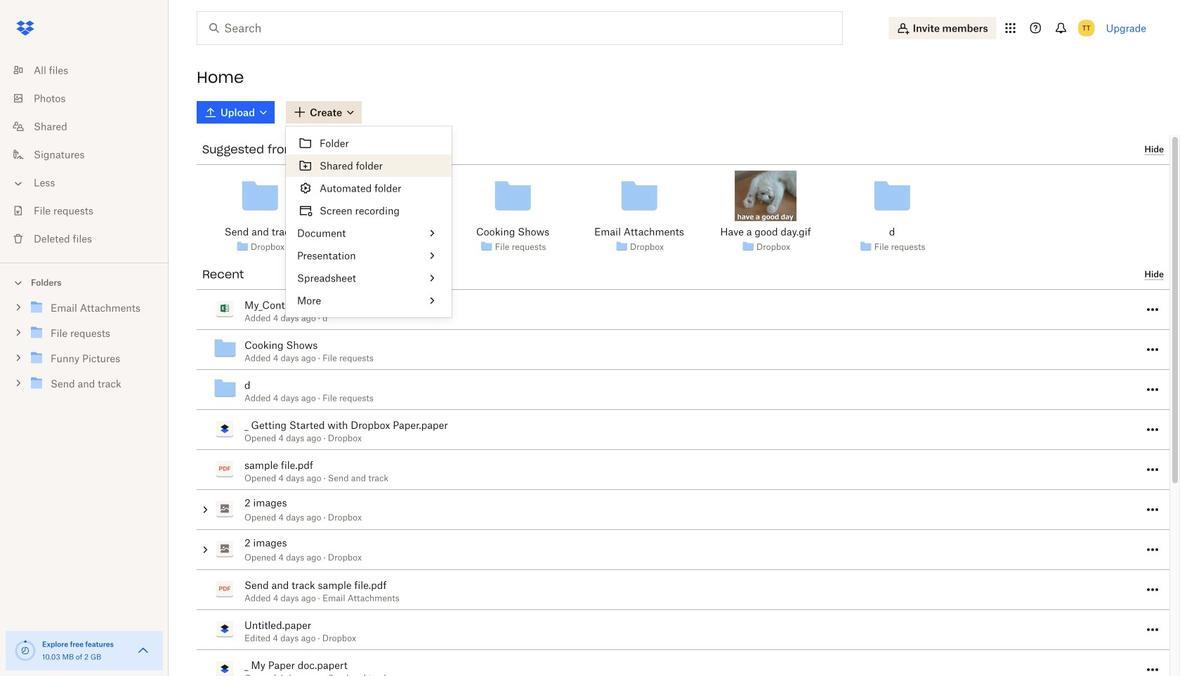 Task type: describe. For each thing, give the bounding box(es) containing it.
7 menu item from the top
[[286, 267, 452, 290]]

/have a good day.gif image
[[735, 171, 797, 221]]

1 menu item from the top
[[286, 132, 452, 155]]

5 menu item from the top
[[286, 222, 452, 245]]

4 menu item from the top
[[286, 200, 452, 222]]

quota usage progress bar
[[14, 640, 37, 663]]

2 menu item from the top
[[286, 155, 452, 177]]

3 menu item from the top
[[286, 177, 452, 200]]

6 menu item from the top
[[286, 245, 452, 267]]



Task type: locate. For each thing, give the bounding box(es) containing it.
list
[[0, 48, 169, 263]]

less image
[[11, 177, 25, 191]]

group
[[0, 293, 169, 407]]

menu item
[[286, 132, 452, 155], [286, 155, 452, 177], [286, 177, 452, 200], [286, 200, 452, 222], [286, 222, 452, 245], [286, 245, 452, 267], [286, 267, 452, 290], [286, 290, 452, 312]]

8 menu item from the top
[[286, 290, 452, 312]]

dropbox image
[[11, 14, 39, 42]]

main content
[[186, 98, 1181, 677]]



Task type: vqa. For each thing, say whether or not it's contained in the screenshot.
the right 100
no



